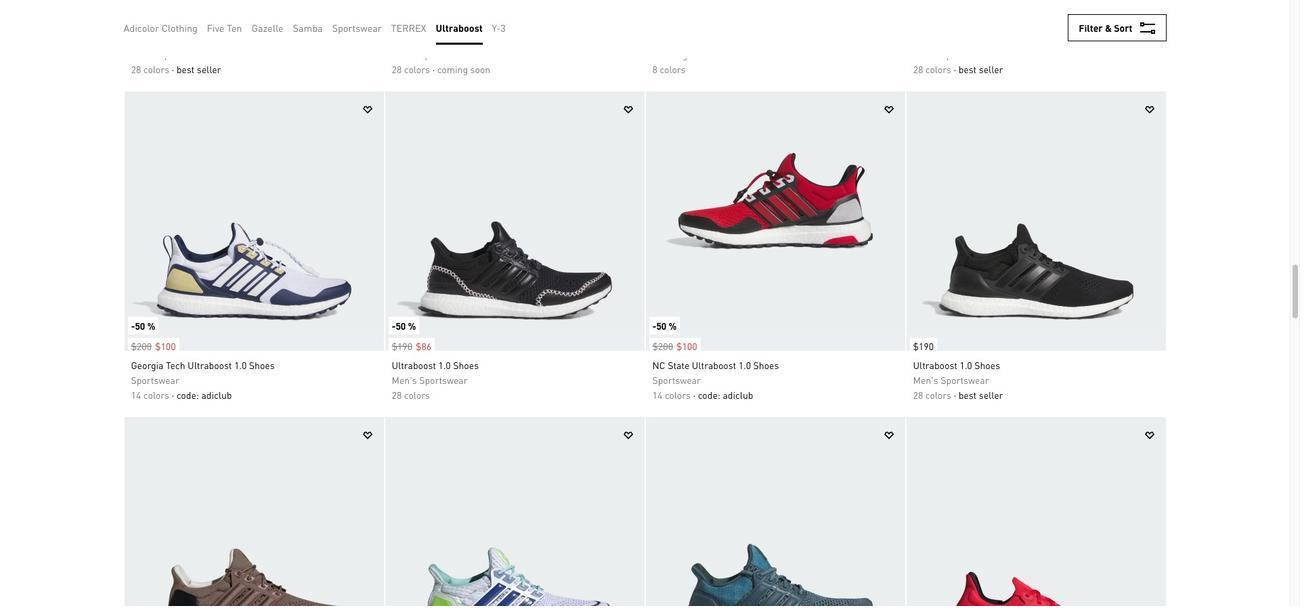 Task type: vqa. For each thing, say whether or not it's contained in the screenshot.
best within the Men's Sportswear 28 colors · best seller
yes



Task type: describe. For each thing, give the bounding box(es) containing it.
ten
[[227, 22, 242, 34]]

sportswear inside men's sportswear 28 colors · best seller
[[941, 48, 989, 60]]

14 for nc state ultraboost 1.0 shoes sportswear 14 colors · code: adiclub
[[653, 389, 663, 401]]

men's inside men's sportswear 28 colors · best seller
[[913, 48, 939, 60]]

clothing
[[162, 22, 198, 34]]

- for ultraboost 1.0 shoes men's sportswear 28 colors
[[392, 320, 396, 332]]

&
[[1105, 22, 1112, 34]]

28 inside ultraboost 1.0 shoes men's sportswear 28 colors · coming soon
[[392, 63, 402, 75]]

shoes for men's sportswear burgundy ultraboost 1.0 shoes image
[[453, 33, 479, 45]]

men's for left "men's sportswear black ultraboost 1.0 shoes" image
[[131, 48, 156, 60]]

best inside men's sportswear 28 colors · best seller
[[959, 63, 977, 75]]

men's for the rightmost "men's sportswear black ultraboost 1.0 shoes" image
[[913, 374, 939, 386]]

1 horizontal spatial men's sportswear black ultraboost 1.0 shoes image
[[385, 91, 644, 351]]

$200 $100 for georgia
[[131, 340, 176, 352]]

sportswear inside nc state ultraboost 1.0 shoes sportswear 14 colors · code: adiclub
[[653, 374, 701, 386]]

colors inside ultraboost 1.0 shoes men's sportswear 28 colors
[[404, 389, 430, 401]]

adiclub for state
[[723, 389, 754, 401]]

· inside men's sportswear 28 colors · best seller
[[954, 63, 957, 75]]

sportswear inside ultraboost 1.0 shoes men's sportswear 28 colors · coming soon
[[419, 48, 468, 60]]

best for left "men's sportswear black ultraboost 1.0 shoes" image
[[177, 63, 195, 75]]

y-3
[[492, 22, 506, 34]]

y-
[[492, 22, 501, 34]]

seller for left "men's sportswear black ultraboost 1.0 shoes" image
[[197, 63, 221, 75]]

filter
[[1079, 22, 1103, 34]]

-50 % for georgia
[[131, 320, 155, 332]]

colors inside running 8 colors
[[660, 63, 686, 75]]

state
[[668, 359, 690, 371]]

code: for state
[[698, 389, 721, 401]]

shoes for the rightmost "men's sportswear black ultraboost 1.0 shoes" image
[[975, 359, 1000, 371]]

adicolor clothing link
[[124, 20, 198, 35]]

shoes for middle "men's sportswear black ultraboost 1.0 shoes" image
[[453, 359, 479, 371]]

· inside georgia tech ultraboost 1.0 shoes sportswear 14 colors · code: adiclub
[[172, 389, 174, 401]]

1.0 inside georgia tech ultraboost 1.0 shoes sportswear 14 colors · code: adiclub
[[234, 359, 247, 371]]

samba
[[293, 22, 323, 34]]

seller for the rightmost "men's sportswear black ultraboost 1.0 shoes" image
[[979, 389, 1003, 401]]

$86
[[416, 340, 432, 352]]

adicolor clothing
[[124, 22, 198, 34]]

sportswear red nc state ultraboost 1.0 shoes image
[[646, 91, 905, 351]]

list containing adicolor clothing
[[124, 11, 515, 45]]

georgia
[[131, 359, 164, 371]]

terrex
[[391, 22, 426, 34]]

ultraboost 1.0 shoes men's sportswear 28 colors
[[392, 359, 479, 401]]

2 horizontal spatial men's sportswear black ultraboost 1.0 shoes image
[[907, 91, 1166, 351]]

filter & sort button
[[1068, 14, 1167, 41]]

14 for georgia tech ultraboost 1.0 shoes sportswear 14 colors · code: adiclub
[[131, 389, 141, 401]]

men's for middle "men's sportswear black ultraboost 1.0 shoes" image
[[392, 374, 417, 386]]

samba link
[[293, 20, 323, 35]]

ultraboost inside ultraboost 1.0 shoes men's sportswear 28 colors · coming soon
[[392, 33, 436, 45]]

$190 link for ultraboost 1.0 shoes men's sportswear 28 colors · best seller
[[124, 5, 155, 28]]

soon
[[470, 63, 491, 75]]

ultraboost link
[[436, 20, 483, 35]]

ultraboost 1.0 shoes men's sportswear 28 colors · best seller for the rightmost "men's sportswear black ultraboost 1.0 shoes" image
[[913, 359, 1003, 401]]

georgia tech ultraboost 1.0 shoes sportswear 14 colors · code: adiclub
[[131, 359, 275, 401]]

adiclub for tech
[[201, 389, 232, 401]]

gazelle
[[252, 22, 284, 34]]

% for nc
[[669, 320, 677, 332]]

$190 $86
[[392, 340, 432, 352]]

sportswear link
[[332, 20, 382, 35]]

men's sportswear brown ultraboost 1.0 shoes image
[[124, 417, 384, 606]]

% for georgia
[[147, 320, 155, 332]]

men's for men's sportswear burgundy ultraboost 1.0 shoes image
[[392, 48, 417, 60]]

% for ultraboost
[[408, 320, 416, 332]]

50 for georgia
[[135, 320, 145, 332]]



Task type: locate. For each thing, give the bounding box(es) containing it.
men's running red ultraboost light running shoes image
[[907, 417, 1166, 606]]

1.0
[[178, 33, 190, 45], [438, 33, 451, 45], [234, 359, 247, 371], [438, 359, 451, 371], [739, 359, 751, 371], [960, 359, 972, 371]]

50 up $190 $86
[[396, 320, 406, 332]]

best
[[177, 63, 195, 75], [959, 63, 977, 75], [959, 389, 977, 401]]

0 horizontal spatial $190 link
[[124, 5, 155, 28]]

$200 $100
[[131, 340, 176, 352], [653, 340, 697, 352]]

$200 $100 for nc
[[653, 340, 697, 352]]

0 horizontal spatial ultraboost 1.0 shoes men's sportswear 28 colors · best seller
[[131, 33, 221, 75]]

sportswear white georgia tech ultraboost 1.0 shoes image
[[124, 91, 384, 351]]

best for the rightmost "men's sportswear black ultraboost 1.0 shoes" image
[[959, 389, 977, 401]]

- up $190 $86
[[392, 320, 396, 332]]

1 14 from the left
[[131, 389, 141, 401]]

2 14 from the left
[[653, 389, 663, 401]]

0 horizontal spatial men's sportswear black ultraboost 1.0 shoes image
[[124, 0, 384, 25]]

$200 $100 up georgia
[[131, 340, 176, 352]]

% up "state"
[[669, 320, 677, 332]]

ultraboost
[[436, 22, 483, 34], [131, 33, 175, 45], [392, 33, 436, 45], [188, 359, 232, 371], [392, 359, 436, 371], [692, 359, 736, 371], [913, 359, 958, 371]]

men's inside ultraboost 1.0 shoes men's sportswear 28 colors · coming soon
[[392, 48, 417, 60]]

1 horizontal spatial 14
[[653, 389, 663, 401]]

running 8 colors
[[653, 48, 688, 75]]

- for georgia tech ultraboost 1.0 shoes sportswear 14 colors · code: adiclub
[[131, 320, 135, 332]]

filter & sort
[[1079, 22, 1133, 34]]

shoes
[[193, 33, 218, 45], [453, 33, 479, 45], [249, 359, 275, 371], [453, 359, 479, 371], [754, 359, 779, 371], [975, 359, 1000, 371]]

1 horizontal spatial -
[[392, 320, 396, 332]]

colors inside georgia tech ultraboost 1.0 shoes sportswear 14 colors · code: adiclub
[[143, 389, 169, 401]]

2 horizontal spatial $190 link
[[907, 331, 937, 354]]

1 $200 from the left
[[131, 340, 152, 352]]

men's sportswear black ultraboost 1.0 shoes image
[[124, 0, 384, 25], [385, 91, 644, 351], [907, 91, 1166, 351]]

colors inside nc state ultraboost 1.0 shoes sportswear 14 colors · code: adiclub
[[665, 389, 691, 401]]

y-3 link
[[492, 20, 506, 35]]

28
[[131, 63, 141, 75], [392, 63, 402, 75], [913, 63, 923, 75], [392, 389, 402, 401], [913, 389, 923, 401]]

2 $200 $100 from the left
[[653, 340, 697, 352]]

colors inside ultraboost 1.0 shoes men's sportswear 28 colors · coming soon
[[404, 63, 430, 75]]

2 % from the left
[[408, 320, 416, 332]]

3 -50 % from the left
[[653, 320, 677, 332]]

0 horizontal spatial adiclub
[[201, 389, 232, 401]]

% up georgia
[[147, 320, 155, 332]]

1 horizontal spatial $200
[[653, 340, 673, 352]]

1 horizontal spatial ultraboost 1.0 shoes men's sportswear 28 colors · best seller
[[913, 359, 1003, 401]]

shoes for left "men's sportswear black ultraboost 1.0 shoes" image
[[193, 33, 218, 45]]

$100 for state
[[677, 340, 697, 352]]

2 horizontal spatial -50 %
[[653, 320, 677, 332]]

$100 for tech
[[155, 340, 176, 352]]

adiclub inside georgia tech ultraboost 1.0 shoes sportswear 14 colors · code: adiclub
[[201, 389, 232, 401]]

8
[[653, 63, 658, 75]]

1 horizontal spatial -50 %
[[392, 320, 416, 332]]

2 -50 % from the left
[[392, 320, 416, 332]]

ultraboost inside ultraboost 1.0 shoes men's sportswear 28 colors
[[392, 359, 436, 371]]

ultraboost 1.0 shoes men's sportswear 28 colors · best seller
[[131, 33, 221, 75], [913, 359, 1003, 401]]

1 $200 $100 from the left
[[131, 340, 176, 352]]

3 % from the left
[[669, 320, 677, 332]]

shoes inside georgia tech ultraboost 1.0 shoes sportswear 14 colors · code: adiclub
[[249, 359, 275, 371]]

$200 up nc
[[653, 340, 673, 352]]

3 50 from the left
[[657, 320, 667, 332]]

$200 for nc
[[653, 340, 673, 352]]

ultraboost 1.0 shoes men's sportswear 28 colors · coming soon
[[392, 33, 491, 75]]

- up nc
[[653, 320, 657, 332]]

50 for ultraboost
[[396, 320, 406, 332]]

code:
[[177, 389, 199, 401], [698, 389, 721, 401]]

five
[[207, 22, 224, 34]]

adicolor
[[124, 22, 159, 34]]

code: inside nc state ultraboost 1.0 shoes sportswear 14 colors · code: adiclub
[[698, 389, 721, 401]]

five ten link
[[207, 20, 242, 35]]

-50 %
[[131, 320, 155, 332], [392, 320, 416, 332], [653, 320, 677, 332]]

-50 % up $190 $86
[[392, 320, 416, 332]]

shoes inside ultraboost 1.0 shoes men's sportswear 28 colors
[[453, 359, 479, 371]]

0 vertical spatial ultraboost 1.0 shoes men's sportswear 28 colors · best seller
[[131, 33, 221, 75]]

50
[[135, 320, 145, 332], [396, 320, 406, 332], [657, 320, 667, 332]]

1.0 inside ultraboost 1.0 shoes men's sportswear 28 colors · coming soon
[[438, 33, 451, 45]]

28 inside ultraboost 1.0 shoes men's sportswear 28 colors
[[392, 389, 402, 401]]

-50 % for ultraboost
[[392, 320, 416, 332]]

colors inside men's sportswear 28 colors · best seller
[[926, 63, 952, 75]]

men's sportswear 28 colors · best seller
[[913, 48, 1003, 75]]

ultraboost 1.0 shoes men's sportswear 28 colors · best seller for left "men's sportswear black ultraboost 1.0 shoes" image
[[131, 33, 221, 75]]

2 50 from the left
[[396, 320, 406, 332]]

coming
[[437, 63, 468, 75]]

$200
[[131, 340, 152, 352], [653, 340, 673, 352]]

1 vertical spatial ultraboost 1.0 shoes men's sportswear 28 colors · best seller
[[913, 359, 1003, 401]]

men's sportswear grey ultraboost 1.0 shoes image
[[907, 0, 1166, 25]]

adiclub
[[201, 389, 232, 401], [723, 389, 754, 401]]

sportswear white ultraboost 1.0 shoes image
[[385, 417, 644, 606]]

14 inside nc state ultraboost 1.0 shoes sportswear 14 colors · code: adiclub
[[653, 389, 663, 401]]

$100 up "tech"
[[155, 340, 176, 352]]

men's inside ultraboost 1.0 shoes men's sportswear 28 colors
[[392, 374, 417, 386]]

· inside ultraboost 1.0 shoes men's sportswear 28 colors · coming soon
[[432, 63, 435, 75]]

0 horizontal spatial -
[[131, 320, 135, 332]]

1 horizontal spatial $100
[[677, 340, 697, 352]]

% up $190 $86
[[408, 320, 416, 332]]

50 up nc
[[657, 320, 667, 332]]

2 code: from the left
[[698, 389, 721, 401]]

tech
[[166, 359, 185, 371]]

2 $200 from the left
[[653, 340, 673, 352]]

1 50 from the left
[[135, 320, 145, 332]]

50 up georgia
[[135, 320, 145, 332]]

1.0 inside ultraboost 1.0 shoes men's sportswear 28 colors
[[438, 359, 451, 371]]

-
[[131, 320, 135, 332], [392, 320, 396, 332], [653, 320, 657, 332]]

nc state ultraboost 1.0 shoes sportswear 14 colors · code: adiclub
[[653, 359, 779, 401]]

running
[[653, 48, 688, 60]]

men's
[[131, 48, 156, 60], [392, 48, 417, 60], [913, 48, 939, 60], [392, 374, 417, 386], [913, 374, 939, 386]]

$200 $100 up "state"
[[653, 340, 697, 352]]

0 horizontal spatial 50
[[135, 320, 145, 332]]

five ten
[[207, 22, 242, 34]]

1 horizontal spatial $200 $100
[[653, 340, 697, 352]]

·
[[172, 63, 174, 75], [432, 63, 435, 75], [954, 63, 957, 75], [172, 389, 174, 401], [693, 389, 696, 401], [954, 389, 957, 401]]

2 horizontal spatial 50
[[657, 320, 667, 332]]

1 horizontal spatial %
[[408, 320, 416, 332]]

1.0 inside nc state ultraboost 1.0 shoes sportswear 14 colors · code: adiclub
[[739, 359, 751, 371]]

-50 % for nc
[[653, 320, 677, 332]]

0 horizontal spatial -50 %
[[131, 320, 155, 332]]

$190 link
[[124, 5, 155, 28], [385, 5, 416, 28], [907, 331, 937, 354]]

code: inside georgia tech ultraboost 1.0 shoes sportswear 14 colors · code: adiclub
[[177, 389, 199, 401]]

14 inside georgia tech ultraboost 1.0 shoes sportswear 14 colors · code: adiclub
[[131, 389, 141, 401]]

50 for nc
[[657, 320, 667, 332]]

ultraboost inside georgia tech ultraboost 1.0 shoes sportswear 14 colors · code: adiclub
[[188, 359, 232, 371]]

14 down nc
[[653, 389, 663, 401]]

sportswear inside georgia tech ultraboost 1.0 shoes sportswear 14 colors · code: adiclub
[[131, 374, 179, 386]]

seller
[[197, 63, 221, 75], [979, 63, 1003, 75], [979, 389, 1003, 401]]

0 horizontal spatial $200
[[131, 340, 152, 352]]

shoes inside nc state ultraboost 1.0 shoes sportswear 14 colors · code: adiclub
[[754, 359, 779, 371]]

0 horizontal spatial $100
[[155, 340, 176, 352]]

$190
[[131, 14, 152, 26], [392, 14, 413, 26], [392, 340, 413, 352], [913, 340, 934, 352]]

seller inside men's sportswear 28 colors · best seller
[[979, 63, 1003, 75]]

code: for tech
[[177, 389, 199, 401]]

1 adiclub from the left
[[201, 389, 232, 401]]

terrex link
[[391, 20, 426, 35]]

$100
[[155, 340, 176, 352], [677, 340, 697, 352]]

men's sportswear turquoise ultraboost 1.0 shoes image
[[646, 417, 905, 606]]

0 horizontal spatial %
[[147, 320, 155, 332]]

sportswear inside ultraboost 1.0 shoes men's sportswear 28 colors
[[419, 374, 468, 386]]

1 horizontal spatial $190 link
[[385, 5, 416, 28]]

3
[[501, 22, 506, 34]]

1 code: from the left
[[177, 389, 199, 401]]

· inside nc state ultraboost 1.0 shoes sportswear 14 colors · code: adiclub
[[693, 389, 696, 401]]

men's sportswear burgundy ultraboost 1.0 shoes image
[[385, 0, 644, 25]]

sportswear
[[332, 22, 382, 34], [159, 48, 207, 60], [419, 48, 468, 60], [941, 48, 989, 60], [131, 374, 179, 386], [419, 374, 468, 386], [653, 374, 701, 386], [941, 374, 989, 386]]

1 -50 % from the left
[[131, 320, 155, 332]]

shoes inside ultraboost 1.0 shoes men's sportswear 28 colors · coming soon
[[453, 33, 479, 45]]

$100 up "state"
[[677, 340, 697, 352]]

gazelle link
[[252, 20, 284, 35]]

0 horizontal spatial 14
[[131, 389, 141, 401]]

list
[[124, 11, 515, 45]]

nc
[[653, 359, 666, 371]]

1 horizontal spatial 50
[[396, 320, 406, 332]]

2 $100 from the left
[[677, 340, 697, 352]]

%
[[147, 320, 155, 332], [408, 320, 416, 332], [669, 320, 677, 332]]

1 horizontal spatial code:
[[698, 389, 721, 401]]

1 horizontal spatial adiclub
[[723, 389, 754, 401]]

$190 link for ultraboost 1.0 shoes men's sportswear 28 colors · coming soon
[[385, 5, 416, 28]]

28 inside men's sportswear 28 colors · best seller
[[913, 63, 923, 75]]

14 down georgia
[[131, 389, 141, 401]]

-50 % up georgia
[[131, 320, 155, 332]]

2 adiclub from the left
[[723, 389, 754, 401]]

2 horizontal spatial -
[[653, 320, 657, 332]]

1 $100 from the left
[[155, 340, 176, 352]]

$200 up georgia
[[131, 340, 152, 352]]

-50 % up nc
[[653, 320, 677, 332]]

3 - from the left
[[653, 320, 657, 332]]

0 horizontal spatial code:
[[177, 389, 199, 401]]

- up georgia
[[131, 320, 135, 332]]

1 - from the left
[[131, 320, 135, 332]]

adiclub inside nc state ultraboost 1.0 shoes sportswear 14 colors · code: adiclub
[[723, 389, 754, 401]]

sort
[[1114, 22, 1133, 34]]

$200 for georgia
[[131, 340, 152, 352]]

2 horizontal spatial %
[[669, 320, 677, 332]]

0 horizontal spatial $200 $100
[[131, 340, 176, 352]]

colors
[[143, 63, 169, 75], [404, 63, 430, 75], [660, 63, 686, 75], [926, 63, 952, 75], [143, 389, 169, 401], [404, 389, 430, 401], [665, 389, 691, 401], [926, 389, 952, 401]]

- for nc state ultraboost 1.0 shoes sportswear 14 colors · code: adiclub
[[653, 320, 657, 332]]

1 % from the left
[[147, 320, 155, 332]]

14
[[131, 389, 141, 401], [653, 389, 663, 401]]

ultraboost inside nc state ultraboost 1.0 shoes sportswear 14 colors · code: adiclub
[[692, 359, 736, 371]]

2 - from the left
[[392, 320, 396, 332]]



